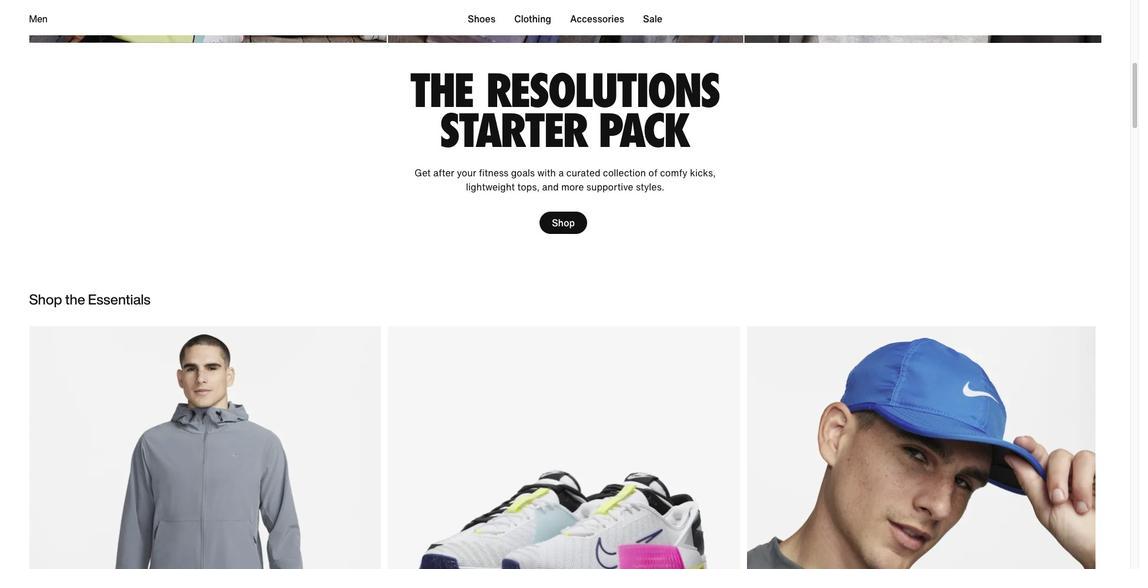 Task type: vqa. For each thing, say whether or not it's contained in the screenshot.
Shoe
no



Task type: locate. For each thing, give the bounding box(es) containing it.
shop link
[[540, 212, 587, 234]]

0 horizontal spatial men's shoes, clothing & accessories image
[[29, 326, 381, 569]]

1 vertical spatial shop
[[29, 289, 62, 310]]

men's shoes, clothing & accessories image
[[29, 326, 381, 569], [388, 326, 740, 569], [747, 326, 1099, 569]]

the resolutions
[[411, 62, 720, 119]]

shop
[[552, 216, 575, 230], [29, 289, 62, 310]]

the
[[411, 62, 474, 119]]

0 vertical spatial shop
[[552, 216, 575, 230]]

0 horizontal spatial shop
[[29, 289, 62, 310]]

shoes link
[[468, 9, 496, 28]]

1 horizontal spatial men's shoes, clothing & accessories image
[[388, 326, 740, 569]]

after
[[433, 166, 454, 180]]

get after your fitness goals with a curated collection of comfy kicks, lightweight tops, and more supportive styles.
[[415, 166, 716, 194]]

of
[[649, 166, 658, 180]]

your
[[457, 166, 477, 180]]

get
[[415, 166, 431, 180]]

shop left the
[[29, 289, 62, 310]]

shop for shop
[[552, 216, 575, 230]]

2 horizontal spatial men's shoes, clothing & accessories image
[[747, 326, 1099, 569]]

sale link
[[643, 9, 663, 28]]

resolutions
[[487, 62, 720, 119]]

with
[[538, 166, 556, 180]]

goals
[[511, 166, 535, 180]]

1 horizontal spatial shop
[[552, 216, 575, 230]]

shop for shop the essentials
[[29, 289, 62, 310]]

shoes
[[468, 12, 496, 26]]

styles.
[[636, 180, 665, 194]]

menu
[[468, 9, 663, 28]]

starter
[[441, 103, 586, 160]]

more
[[561, 180, 584, 194]]

comfy
[[660, 166, 688, 180]]

secondary element
[[29, 0, 1102, 35]]

menu containing shoes
[[468, 9, 663, 28]]

fitness
[[479, 166, 509, 180]]

a
[[559, 166, 564, 180]]

curated
[[567, 166, 601, 180]]

shop down more on the top of the page
[[552, 216, 575, 230]]



Task type: describe. For each thing, give the bounding box(es) containing it.
collection
[[603, 166, 646, 180]]

2 men's shoes, clothing & accessories image from the left
[[388, 326, 740, 569]]

men
[[29, 12, 48, 26]]

shop the essentials
[[29, 289, 151, 310]]

menu inside secondary element
[[468, 9, 663, 28]]

the
[[65, 289, 85, 310]]

kicks,
[[690, 166, 716, 180]]

1 men's shoes, clothing & accessories image from the left
[[29, 326, 381, 569]]

3 men's shoes, clothing & accessories image from the left
[[747, 326, 1099, 569]]

and
[[542, 180, 559, 194]]

lightweight
[[466, 180, 515, 194]]

supportive
[[587, 180, 634, 194]]

accessories
[[570, 12, 625, 26]]

pack
[[600, 103, 690, 160]]

clothing link
[[515, 9, 551, 28]]

clothing
[[515, 12, 551, 26]]

essentials
[[88, 289, 151, 310]]

accessories link
[[570, 9, 625, 28]]

sale
[[643, 12, 663, 26]]

tops,
[[518, 180, 540, 194]]

starter pack
[[441, 103, 690, 160]]



